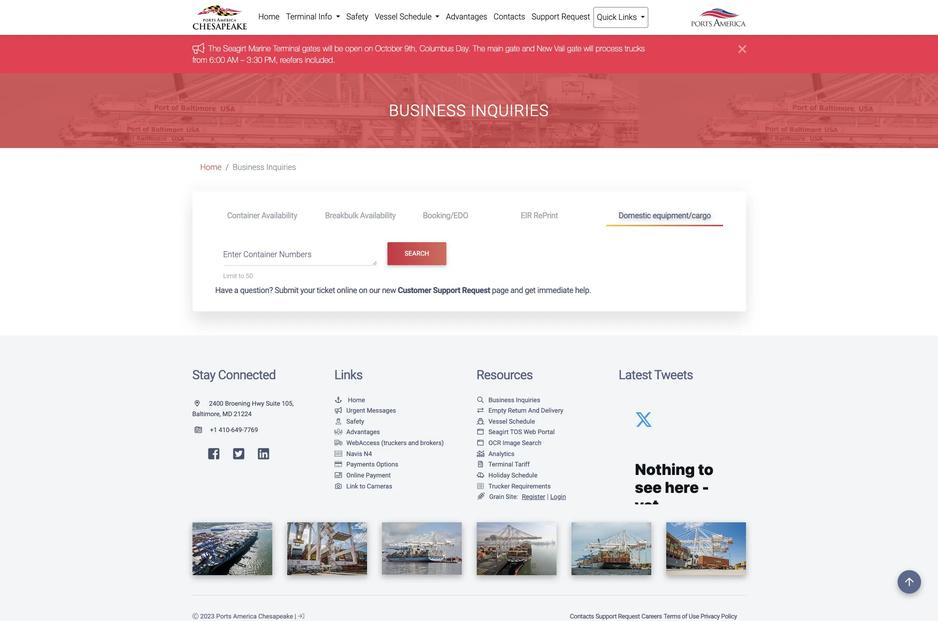 Task type: vqa. For each thing, say whether or not it's contained in the screenshot.
WebAccess (truckers and brokers) link
yes



Task type: locate. For each thing, give the bounding box(es) containing it.
2 vertical spatial business inquiries
[[489, 397, 541, 404]]

1 horizontal spatial vessel schedule link
[[477, 418, 535, 426]]

0 vertical spatial and
[[522, 44, 535, 53]]

0 horizontal spatial vessel schedule
[[375, 12, 434, 21]]

0 vertical spatial request
[[562, 12, 590, 21]]

2 horizontal spatial request
[[618, 613, 640, 621]]

payments
[[347, 461, 375, 469]]

bullhorn image
[[192, 43, 208, 54]]

to right link
[[360, 483, 366, 490]]

search inside button
[[405, 250, 429, 258]]

map marker alt image
[[195, 401, 208, 407]]

contacts for contacts
[[494, 12, 525, 21]]

terminal up reefers
[[273, 44, 300, 53]]

| left the login
[[547, 493, 549, 502]]

0 vertical spatial home link
[[255, 7, 283, 27]]

breakbulk
[[325, 211, 358, 220]]

schedule down "tariff"
[[512, 472, 538, 479]]

vessel schedule link
[[372, 7, 443, 27], [477, 418, 535, 426]]

browser image
[[477, 441, 485, 447]]

vail
[[554, 44, 565, 53]]

privacy policy link
[[700, 608, 738, 622]]

wheat image
[[477, 494, 486, 501]]

0 horizontal spatial gate
[[506, 44, 520, 53]]

0 horizontal spatial business
[[233, 163, 265, 172]]

ship image
[[477, 419, 485, 425]]

credit card image
[[335, 462, 343, 469]]

2 vertical spatial request
[[618, 613, 640, 621]]

safety link down urgent
[[335, 418, 364, 426]]

october
[[375, 44, 402, 53]]

gate right vail at top
[[567, 44, 582, 53]]

2 vertical spatial home
[[348, 397, 365, 404]]

0 vertical spatial vessel
[[375, 12, 398, 21]]

+1 410-649-7769 link
[[192, 427, 258, 434]]

the seagirt marine terminal gates will be open on october 9th, columbus day. the main gate and new vail gate will process trucks from 6:00 am – 3:30 pm, reefers included.
[[192, 44, 645, 64]]

links up anchor image
[[335, 368, 363, 383]]

gates
[[302, 44, 320, 53]]

terminal inside terminal info link
[[286, 12, 317, 21]]

1 horizontal spatial vessel
[[489, 418, 508, 426]]

on inside the seagirt marine terminal gates will be open on october 9th, columbus day. the main gate and new vail gate will process trucks from 6:00 am – 3:30 pm, reefers included.
[[364, 44, 373, 53]]

user hard hat image
[[335, 419, 343, 425]]

0 horizontal spatial the
[[208, 44, 221, 53]]

latest
[[619, 368, 652, 383]]

schedule up 9th,
[[400, 12, 432, 21]]

go to top image
[[898, 571, 922, 594]]

the
[[208, 44, 221, 53], [473, 44, 485, 53]]

seagirt up am
[[223, 44, 246, 53]]

+1 410-649-7769
[[210, 427, 258, 434]]

1 horizontal spatial availability
[[360, 211, 396, 220]]

request
[[562, 12, 590, 21], [462, 286, 490, 295], [618, 613, 640, 621]]

2 horizontal spatial business
[[489, 397, 515, 404]]

1 vertical spatial business
[[233, 163, 265, 172]]

container up 50
[[244, 250, 277, 259]]

0 vertical spatial on
[[364, 44, 373, 53]]

home link for terminal info link
[[255, 7, 283, 27]]

0 horizontal spatial contacts
[[494, 12, 525, 21]]

terminal
[[286, 12, 317, 21], [273, 44, 300, 53], [489, 461, 513, 469]]

safety link up open
[[343, 7, 372, 27]]

search up "customer"
[[405, 250, 429, 258]]

on left our
[[359, 286, 368, 295]]

vessel schedule link down empty
[[477, 418, 535, 426]]

safety up open
[[347, 12, 369, 21]]

be
[[334, 44, 343, 53]]

1 vertical spatial safety
[[347, 418, 364, 426]]

container up enter
[[227, 211, 260, 220]]

will left process
[[584, 44, 594, 53]]

1 horizontal spatial home
[[258, 12, 280, 21]]

2 vertical spatial inquiries
[[516, 397, 541, 404]]

| left the sign in image
[[295, 613, 296, 621]]

credit card front image
[[335, 473, 343, 479]]

close image
[[739, 43, 746, 55]]

1 horizontal spatial |
[[547, 493, 549, 502]]

9th,
[[404, 44, 417, 53]]

0 vertical spatial advantages link
[[443, 7, 491, 27]]

bells image
[[477, 473, 485, 479]]

support
[[532, 12, 560, 21], [433, 286, 461, 295], [596, 613, 617, 621]]

1 vertical spatial terminal
[[273, 44, 300, 53]]

on right open
[[364, 44, 373, 53]]

1 horizontal spatial contacts
[[570, 613, 594, 621]]

1 vertical spatial contacts
[[570, 613, 594, 621]]

2 vertical spatial home link
[[335, 397, 365, 404]]

availability up enter container numbers
[[262, 211, 297, 220]]

support up new
[[532, 12, 560, 21]]

support request link up vail at top
[[529, 7, 594, 27]]

navis n4 link
[[335, 450, 372, 458]]

410-
[[219, 427, 231, 434]]

1 vertical spatial support
[[433, 286, 461, 295]]

0 horizontal spatial to
[[239, 272, 244, 280]]

enter
[[223, 250, 242, 259]]

terminal info
[[286, 12, 334, 21]]

1 horizontal spatial links
[[619, 12, 637, 22]]

support request
[[532, 12, 590, 21]]

0 horizontal spatial request
[[462, 286, 490, 295]]

1 vertical spatial home
[[200, 163, 222, 172]]

bullhorn image
[[335, 408, 343, 415]]

container storage image
[[335, 451, 343, 458]]

0 vertical spatial advantages
[[446, 12, 488, 21]]

holiday
[[489, 472, 510, 479]]

online
[[347, 472, 364, 479]]

grain
[[490, 494, 504, 501]]

availability inside 'link'
[[360, 211, 396, 220]]

1 horizontal spatial advantages link
[[443, 7, 491, 27]]

messages
[[367, 407, 396, 415]]

container
[[227, 211, 260, 220], [244, 250, 277, 259]]

0 horizontal spatial home link
[[200, 163, 222, 172]]

2400
[[209, 400, 224, 407]]

2 vertical spatial terminal
[[489, 461, 513, 469]]

schedule
[[400, 12, 432, 21], [509, 418, 535, 426], [512, 472, 538, 479]]

suite
[[266, 400, 280, 407]]

0 horizontal spatial will
[[323, 44, 332, 53]]

1 horizontal spatial seagirt
[[489, 429, 509, 436]]

support right "customer"
[[433, 286, 461, 295]]

terminal down the analytics
[[489, 461, 513, 469]]

tweets
[[655, 368, 693, 383]]

and left new
[[522, 44, 535, 53]]

advantages up day.
[[446, 12, 488, 21]]

online
[[337, 286, 357, 295]]

the up 6:00
[[208, 44, 221, 53]]

seagirt inside the seagirt marine terminal gates will be open on october 9th, columbus day. the main gate and new vail gate will process trucks from 6:00 am – 3:30 pm, reefers included.
[[223, 44, 246, 53]]

options
[[376, 461, 399, 469]]

terminal left info
[[286, 12, 317, 21]]

2 the from the left
[[473, 44, 485, 53]]

the right day.
[[473, 44, 485, 53]]

0 horizontal spatial support
[[433, 286, 461, 295]]

inquiries
[[471, 101, 549, 120], [266, 163, 296, 172], [516, 397, 541, 404]]

0 vertical spatial contacts
[[494, 12, 525, 21]]

request left quick
[[562, 12, 590, 21]]

schedule for "ship" image
[[509, 418, 535, 426]]

1 vertical spatial and
[[511, 286, 523, 295]]

payments options link
[[335, 461, 399, 469]]

vessel schedule
[[375, 12, 434, 21], [489, 418, 535, 426]]

0 vertical spatial support request link
[[529, 7, 594, 27]]

+1
[[210, 427, 217, 434]]

terminal inside the seagirt marine terminal gates will be open on october 9th, columbus day. the main gate and new vail gate will process trucks from 6:00 am – 3:30 pm, reefers included.
[[273, 44, 300, 53]]

connected
[[218, 368, 276, 383]]

help.
[[575, 286, 592, 295]]

contacts
[[494, 12, 525, 21], [570, 613, 594, 621]]

domestic equipment/cargo
[[619, 211, 711, 220]]

to
[[239, 272, 244, 280], [360, 483, 366, 490]]

vessel down empty
[[489, 418, 508, 426]]

vessel schedule up seagirt tos web portal link
[[489, 418, 535, 426]]

2 vertical spatial schedule
[[512, 472, 538, 479]]

1 vertical spatial contacts link
[[569, 608, 595, 622]]

trucks
[[625, 44, 645, 53]]

your
[[301, 286, 315, 295]]

0 horizontal spatial advantages
[[347, 429, 380, 436]]

request left page
[[462, 286, 490, 295]]

1 horizontal spatial gate
[[567, 44, 582, 53]]

and
[[528, 407, 540, 415]]

register link
[[520, 494, 546, 501]]

urgent messages link
[[335, 407, 396, 415]]

cameras
[[367, 483, 393, 490]]

to left 50
[[239, 272, 244, 280]]

facebook square image
[[208, 448, 220, 461]]

and inside the seagirt marine terminal gates will be open on october 9th, columbus day. the main gate and new vail gate will process trucks from 6:00 am – 3:30 pm, reefers included.
[[522, 44, 535, 53]]

1 vertical spatial seagirt
[[489, 429, 509, 436]]

2400 broening hwy suite 105, baltimore, md 21224 link
[[192, 400, 294, 418]]

2 will from the left
[[584, 44, 594, 53]]

1 vertical spatial home link
[[200, 163, 222, 172]]

our
[[369, 286, 380, 295]]

advantages link up the webaccess
[[335, 429, 380, 436]]

urgent messages
[[347, 407, 396, 415]]

support left careers in the right bottom of the page
[[596, 613, 617, 621]]

2 horizontal spatial home
[[348, 397, 365, 404]]

breakbulk availability link
[[313, 207, 411, 225]]

and left brokers)
[[408, 440, 419, 447]]

1 horizontal spatial will
[[584, 44, 594, 53]]

1 vertical spatial request
[[462, 286, 490, 295]]

search image
[[477, 398, 485, 404]]

vessel up october
[[375, 12, 398, 21]]

will left be
[[323, 44, 332, 53]]

request left careers in the right bottom of the page
[[618, 613, 640, 621]]

vessel schedule link up 9th,
[[372, 7, 443, 27]]

1 vertical spatial on
[[359, 286, 368, 295]]

safety link for the bottom advantages link
[[335, 418, 364, 426]]

1 vertical spatial to
[[360, 483, 366, 490]]

america
[[233, 613, 257, 621]]

seagirt tos web portal link
[[477, 429, 555, 436]]

n4
[[364, 450, 372, 458]]

safety down urgent
[[347, 418, 364, 426]]

and left get
[[511, 286, 523, 295]]

2 horizontal spatial support
[[596, 613, 617, 621]]

image
[[503, 440, 521, 447]]

2 vertical spatial support
[[596, 613, 617, 621]]

1 horizontal spatial to
[[360, 483, 366, 490]]

links right quick
[[619, 12, 637, 22]]

1 vertical spatial advantages
[[347, 429, 380, 436]]

login link
[[551, 494, 566, 501]]

trucker
[[489, 483, 510, 490]]

0 vertical spatial to
[[239, 272, 244, 280]]

0 vertical spatial search
[[405, 250, 429, 258]]

1 horizontal spatial support
[[532, 12, 560, 21]]

1 vertical spatial vessel schedule link
[[477, 418, 535, 426]]

1 vertical spatial links
[[335, 368, 363, 383]]

1 vertical spatial inquiries
[[266, 163, 296, 172]]

1 safety from the top
[[347, 12, 369, 21]]

safety link for vessel schedule link to the top
[[343, 7, 372, 27]]

policy
[[722, 613, 737, 621]]

on
[[364, 44, 373, 53], [359, 286, 368, 295]]

1 vertical spatial container
[[244, 250, 277, 259]]

schedule up the seagirt tos web portal in the bottom of the page
[[509, 418, 535, 426]]

support request link left careers in the right bottom of the page
[[595, 608, 641, 622]]

advantages link up day.
[[443, 7, 491, 27]]

vessel schedule up 9th,
[[375, 12, 434, 21]]

0 vertical spatial business
[[389, 101, 466, 120]]

1 horizontal spatial home link
[[255, 7, 283, 27]]

0 vertical spatial inquiries
[[471, 101, 549, 120]]

have a question? submit your ticket online on our new customer support request page and get immediate help.
[[215, 286, 592, 295]]

vessel
[[375, 12, 398, 21], [489, 418, 508, 426]]

business inquiries
[[389, 101, 549, 120], [233, 163, 296, 172], [489, 397, 541, 404]]

0 vertical spatial safety link
[[343, 7, 372, 27]]

0 vertical spatial seagirt
[[223, 44, 246, 53]]

availability right breakbulk
[[360, 211, 396, 220]]

0 vertical spatial safety
[[347, 12, 369, 21]]

seagirt up ocr
[[489, 429, 509, 436]]

2 availability from the left
[[360, 211, 396, 220]]

0 horizontal spatial seagirt
[[223, 44, 246, 53]]

0 vertical spatial terminal
[[286, 12, 317, 21]]

booking/edo link
[[411, 207, 509, 225]]

pm,
[[264, 55, 278, 64]]

analytics image
[[477, 451, 485, 458]]

brokers)
[[421, 440, 444, 447]]

advantages up the webaccess
[[347, 429, 380, 436]]

0 horizontal spatial contacts link
[[491, 7, 529, 27]]

0 horizontal spatial vessel schedule link
[[372, 7, 443, 27]]

container availability
[[227, 211, 297, 220]]

1 vertical spatial vessel
[[489, 418, 508, 426]]

will
[[323, 44, 332, 53], [584, 44, 594, 53]]

home
[[258, 12, 280, 21], [200, 163, 222, 172], [348, 397, 365, 404]]

terminal for terminal tariff
[[489, 461, 513, 469]]

search down web
[[522, 440, 542, 447]]

and
[[522, 44, 535, 53], [511, 286, 523, 295], [408, 440, 419, 447]]

0 vertical spatial business inquiries
[[389, 101, 549, 120]]

0 horizontal spatial availability
[[262, 211, 297, 220]]

1 vertical spatial |
[[295, 613, 296, 621]]

1 availability from the left
[[262, 211, 297, 220]]

gate right the main
[[506, 44, 520, 53]]

sign in image
[[298, 614, 304, 621]]

links
[[619, 12, 637, 22], [335, 368, 363, 383]]

support request link
[[529, 7, 594, 27], [595, 608, 641, 622]]



Task type: describe. For each thing, give the bounding box(es) containing it.
0 horizontal spatial home
[[200, 163, 222, 172]]

use
[[689, 613, 699, 621]]

0 horizontal spatial vessel
[[375, 12, 398, 21]]

link to cameras link
[[335, 483, 393, 490]]

0 horizontal spatial |
[[295, 613, 296, 621]]

0 vertical spatial container
[[227, 211, 260, 220]]

link
[[347, 483, 358, 490]]

login
[[551, 494, 566, 501]]

1 vertical spatial advantages link
[[335, 429, 380, 436]]

grain site: register | login
[[490, 493, 566, 502]]

analytics
[[489, 450, 515, 458]]

schedule for bells icon at the bottom
[[512, 472, 538, 479]]

0 vertical spatial contacts link
[[491, 7, 529, 27]]

navis n4
[[347, 450, 372, 458]]

2 vertical spatial and
[[408, 440, 419, 447]]

0 vertical spatial home
[[258, 12, 280, 21]]

1 vertical spatial search
[[522, 440, 542, 447]]

Enter Container Numbers text field
[[223, 249, 377, 266]]

ocr
[[489, 440, 501, 447]]

link to cameras
[[347, 483, 393, 490]]

day.
[[456, 44, 471, 53]]

marine
[[248, 44, 271, 53]]

1 vertical spatial support request link
[[595, 608, 641, 622]]

urgent
[[347, 407, 365, 415]]

tos
[[510, 429, 522, 436]]

0 horizontal spatial support request link
[[529, 7, 594, 27]]

2023 ports america chesapeake |
[[199, 613, 298, 621]]

truck container image
[[335, 441, 343, 447]]

availability for breakbulk availability
[[360, 211, 396, 220]]

–
[[240, 55, 244, 64]]

twitter square image
[[233, 448, 244, 461]]

1 horizontal spatial business
[[389, 101, 466, 120]]

trucker requirements
[[489, 483, 551, 490]]

6:00
[[209, 55, 225, 64]]

stay
[[192, 368, 215, 383]]

online payment link
[[335, 472, 391, 479]]

hand receiving image
[[335, 430, 343, 436]]

from
[[192, 55, 207, 64]]

holiday schedule link
[[477, 472, 538, 479]]

2 safety from the top
[[347, 418, 364, 426]]

1 horizontal spatial vessel schedule
[[489, 418, 535, 426]]

browser image
[[477, 430, 485, 436]]

container availability link
[[215, 207, 313, 225]]

terminal tariff link
[[477, 461, 530, 469]]

contacts for contacts support request careers terms of use privacy policy
[[570, 613, 594, 621]]

eir reprint
[[521, 211, 558, 220]]

webaccess
[[347, 440, 380, 447]]

customer support request link
[[398, 286, 490, 295]]

0 vertical spatial vessel schedule link
[[372, 7, 443, 27]]

1 will from the left
[[323, 44, 332, 53]]

return
[[508, 407, 527, 415]]

eir
[[521, 211, 532, 220]]

online payment
[[347, 472, 391, 479]]

equipment/cargo
[[653, 211, 711, 220]]

camera image
[[335, 484, 343, 490]]

info
[[319, 12, 332, 21]]

linkedin image
[[258, 448, 269, 461]]

availability for container availability
[[262, 211, 297, 220]]

eir reprint link
[[509, 207, 607, 225]]

0 vertical spatial |
[[547, 493, 549, 502]]

question?
[[240, 286, 273, 295]]

payment
[[366, 472, 391, 479]]

file invoice image
[[477, 462, 485, 469]]

1 horizontal spatial contacts link
[[569, 608, 595, 622]]

of
[[682, 613, 688, 621]]

new
[[537, 44, 552, 53]]

broening
[[225, 400, 250, 407]]

terminal tariff
[[489, 461, 530, 469]]

ocr image search
[[489, 440, 542, 447]]

hwy
[[252, 400, 264, 407]]

exchange image
[[477, 408, 485, 415]]

ticket
[[317, 286, 335, 295]]

reefers
[[280, 55, 303, 64]]

2 gate from the left
[[567, 44, 582, 53]]

baltimore,
[[192, 411, 221, 418]]

limit to 50
[[223, 272, 253, 280]]

navis
[[347, 450, 362, 458]]

1 the from the left
[[208, 44, 221, 53]]

submit
[[275, 286, 299, 295]]

domestic equipment/cargo link
[[607, 207, 723, 227]]

breakbulk availability
[[325, 211, 396, 220]]

ocr image search link
[[477, 440, 542, 447]]

0 horizontal spatial links
[[335, 368, 363, 383]]

webaccess (truckers and brokers) link
[[335, 440, 444, 447]]

1 vertical spatial business inquiries
[[233, 163, 296, 172]]

empty return and delivery
[[489, 407, 564, 415]]

copyright image
[[192, 614, 199, 621]]

site:
[[506, 494, 518, 501]]

a
[[234, 286, 238, 295]]

105,
[[282, 400, 294, 407]]

terminal for terminal info
[[286, 12, 317, 21]]

new
[[382, 286, 396, 295]]

delivery
[[541, 407, 564, 415]]

1 horizontal spatial advantages
[[446, 12, 488, 21]]

phone office image
[[195, 428, 210, 434]]

resources
[[477, 368, 533, 383]]

main
[[487, 44, 503, 53]]

empty
[[489, 407, 507, 415]]

1 horizontal spatial request
[[562, 12, 590, 21]]

0 vertical spatial vessel schedule
[[375, 12, 434, 21]]

list alt image
[[477, 484, 485, 490]]

2400 broening hwy suite 105, baltimore, md 21224
[[192, 400, 294, 418]]

home link for urgent messages link
[[335, 397, 365, 404]]

tariff
[[515, 461, 530, 469]]

the seagirt marine terminal gates will be open on october 9th, columbus day. the main gate and new vail gate will process trucks from 6:00 am – 3:30 pm, reefers included. alert
[[0, 35, 939, 73]]

1 gate from the left
[[506, 44, 520, 53]]

to for 50
[[239, 272, 244, 280]]

limit
[[223, 272, 237, 280]]

0 vertical spatial schedule
[[400, 12, 432, 21]]

latest tweets
[[619, 368, 693, 383]]

quick
[[597, 12, 617, 22]]

trucker requirements link
[[477, 483, 551, 490]]

terminal info link
[[283, 7, 343, 27]]

50
[[246, 272, 253, 280]]

process
[[596, 44, 623, 53]]

web
[[524, 429, 536, 436]]

columbus
[[420, 44, 454, 53]]

anchor image
[[335, 398, 343, 404]]

included.
[[305, 55, 335, 64]]

0 vertical spatial links
[[619, 12, 637, 22]]

privacy
[[701, 613, 720, 621]]

numbers
[[279, 250, 312, 259]]

3:30
[[247, 55, 262, 64]]

analytics link
[[477, 450, 515, 458]]

7769
[[244, 427, 258, 434]]

to for cameras
[[360, 483, 366, 490]]

am
[[227, 55, 238, 64]]

careers link
[[641, 608, 663, 622]]

holiday schedule
[[489, 472, 538, 479]]

2 vertical spatial business
[[489, 397, 515, 404]]

register
[[522, 494, 546, 501]]

page
[[492, 286, 509, 295]]

chesapeake
[[258, 613, 293, 621]]



